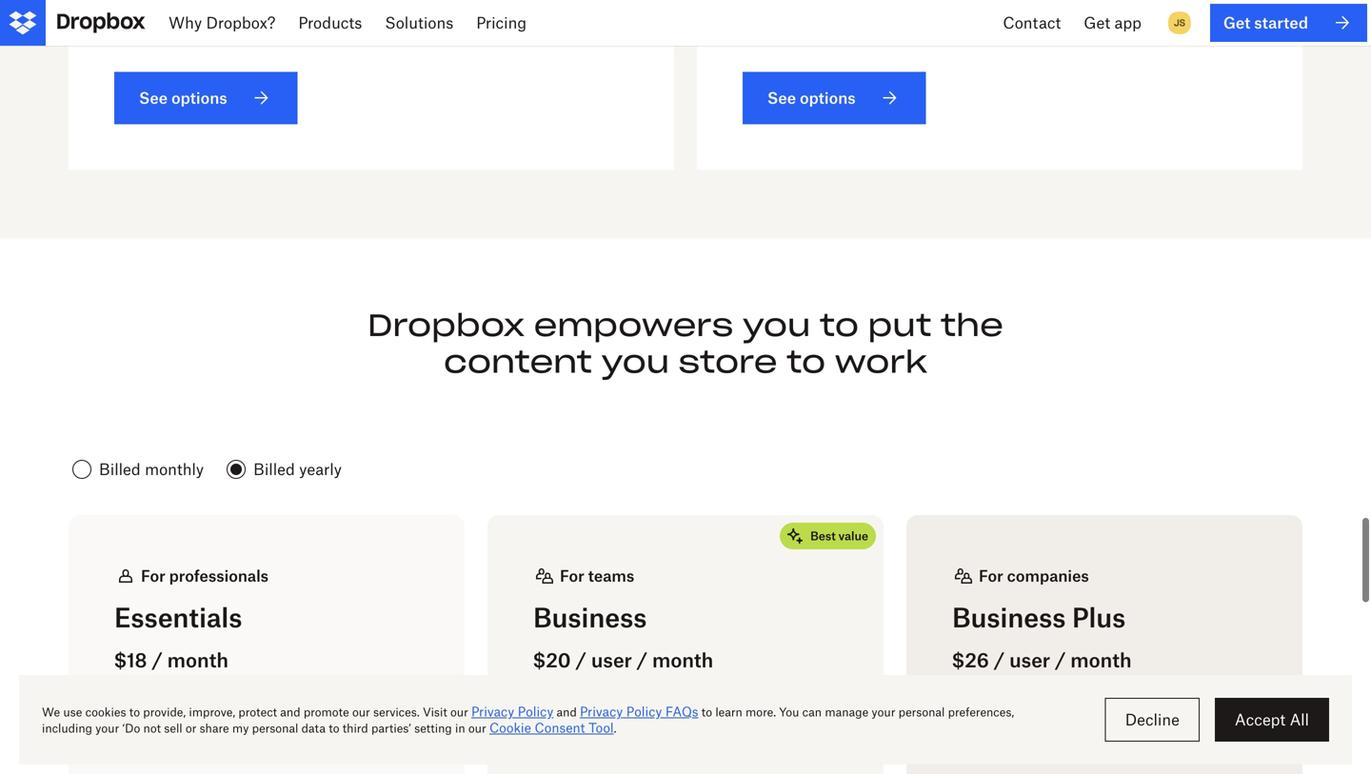 Task type: locate. For each thing, give the bounding box(es) containing it.
solutions
[[385, 13, 454, 32]]

2 horizontal spatial try
[[977, 719, 1001, 738]]

see options link down through
[[743, 72, 926, 124]]

month
[[167, 649, 229, 672], [652, 649, 714, 672], [1071, 649, 1132, 672]]

solutions button
[[374, 0, 465, 46]]

0 horizontal spatial try
[[139, 719, 163, 738]]

professionals
[[169, 567, 269, 585]]

your inside the do more than store with a platform that empowers you to manage your business from start to finish.
[[594, 0, 626, 16]]

None radio
[[69, 454, 208, 485], [223, 454, 346, 485], [69, 454, 208, 485], [223, 454, 346, 485]]

for down $20 / user / month
[[585, 719, 606, 738]]

$20 / user / month
[[533, 649, 714, 672]]

get started link
[[1210, 4, 1368, 42]]

see options for your
[[768, 89, 856, 107]]

0 horizontal spatial for
[[141, 567, 165, 585]]

empowers
[[404, 0, 479, 16], [534, 306, 734, 345]]

2 business from the left
[[952, 602, 1066, 634]]

you inside the do more than store with a platform that empowers you to manage your business from start to finish.
[[483, 0, 509, 16]]

2 for from the left
[[560, 567, 585, 585]]

1 user from the left
[[591, 649, 632, 672]]

to
[[513, 0, 528, 16], [258, 20, 273, 39], [820, 306, 859, 345], [787, 342, 826, 382]]

try down $20
[[558, 719, 582, 738]]

0 vertical spatial content
[[743, 20, 798, 39]]

2 month from the left
[[652, 649, 714, 672]]

1 vertical spatial empowers
[[534, 306, 734, 345]]

js
[[1174, 17, 1186, 29]]

for left companies
[[979, 567, 1004, 585]]

your up through
[[810, 0, 842, 16]]

you
[[483, 0, 509, 16], [743, 306, 811, 345], [602, 342, 670, 382]]

1 see from the left
[[139, 89, 168, 107]]

for left teams
[[560, 567, 585, 585]]

get left started
[[1224, 13, 1251, 32]]

see options for more
[[139, 89, 227, 107]]

free down $26 / user / month
[[1029, 719, 1059, 738]]

get app button
[[1073, 0, 1153, 46]]

2 horizontal spatial free
[[1029, 719, 1059, 738]]

js button
[[1165, 8, 1195, 38]]

for
[[166, 719, 187, 738], [585, 719, 606, 738], [1005, 719, 1025, 738]]

2 horizontal spatial for
[[979, 567, 1004, 585]]

try for free down $26 / user / month
[[977, 719, 1059, 738]]

0 horizontal spatial for
[[166, 719, 187, 738]]

store inside the do more than store with a platform that empowers you to manage your business from start to finish.
[[217, 0, 253, 16]]

to down with
[[258, 20, 273, 39]]

see options down through
[[768, 89, 856, 107]]

business down for teams
[[533, 602, 647, 634]]

1 free from the left
[[191, 719, 221, 738]]

business for business
[[533, 602, 647, 634]]

0 vertical spatial store
[[217, 0, 253, 16]]

to left 'work' at the right
[[787, 342, 826, 382]]

2 horizontal spatial month
[[1071, 649, 1132, 672]]

started
[[1255, 13, 1309, 32]]

0 horizontal spatial empowers
[[404, 0, 479, 16]]

2 free from the left
[[610, 719, 640, 738]]

1 horizontal spatial see options
[[768, 89, 856, 107]]

try for free link for essentials
[[114, 702, 419, 755]]

for for essentials
[[166, 719, 187, 738]]

and
[[1160, 0, 1187, 16]]

options down through
[[800, 89, 856, 107]]

1 horizontal spatial billed
[[253, 460, 295, 479]]

for for essentials
[[141, 567, 165, 585]]

products button
[[287, 0, 374, 46]]

finish.
[[277, 20, 320, 39]]

user
[[591, 649, 632, 672], [1010, 649, 1051, 672]]

free
[[191, 719, 221, 738], [610, 719, 640, 738], [1029, 719, 1059, 738]]

1 horizontal spatial user
[[1010, 649, 1051, 672]]

for companies
[[979, 567, 1089, 585]]

2 your from the left
[[810, 0, 842, 16]]

pricing
[[476, 13, 527, 32]]

1 for from the left
[[141, 567, 165, 585]]

0 horizontal spatial see
[[139, 89, 168, 107]]

content inside dropbox empowers you to put the content you store to work
[[444, 342, 592, 382]]

1 horizontal spatial see options link
[[743, 72, 926, 124]]

/
[[152, 649, 163, 672], [576, 649, 587, 672], [637, 649, 648, 672], [994, 649, 1005, 672], [1055, 649, 1066, 672]]

1 horizontal spatial see
[[768, 89, 796, 107]]

0 horizontal spatial free
[[191, 719, 221, 738]]

0 horizontal spatial try for free link
[[114, 702, 419, 755]]

2 billed from the left
[[253, 460, 295, 479]]

1 / from the left
[[152, 649, 163, 672]]

to left put
[[820, 306, 859, 345]]

1 vertical spatial store
[[679, 342, 778, 382]]

see options
[[139, 89, 227, 107], [768, 89, 856, 107]]

billed left yearly
[[253, 460, 295, 479]]

3 free from the left
[[1029, 719, 1059, 738]]

1 horizontal spatial try for free
[[558, 719, 640, 738]]

try
[[139, 719, 163, 738], [558, 719, 582, 738], [977, 719, 1001, 738]]

try down $26
[[977, 719, 1001, 738]]

/ for essentials
[[152, 649, 163, 672]]

try for free link
[[114, 702, 419, 755], [533, 702, 838, 755], [952, 702, 1257, 755]]

1 try for free link from the left
[[114, 702, 419, 755]]

5 / from the left
[[1055, 649, 1066, 672]]

get inside popup button
[[1084, 13, 1111, 32]]

0 horizontal spatial try for free
[[139, 719, 221, 738]]

options down from
[[171, 89, 227, 107]]

month for business
[[652, 649, 714, 672]]

1 horizontal spatial store
[[679, 342, 778, 382]]

2 see options from the left
[[768, 89, 856, 107]]

for up essentials
[[141, 567, 165, 585]]

1 horizontal spatial empowers
[[534, 306, 734, 345]]

than
[[180, 0, 213, 16]]

1 for from the left
[[166, 719, 187, 738]]

free down $18 / month
[[191, 719, 221, 738]]

3 for from the left
[[979, 567, 1004, 585]]

billed
[[99, 460, 141, 479], [253, 460, 295, 479]]

pricing link
[[465, 0, 538, 46]]

1 horizontal spatial get
[[1224, 13, 1251, 32]]

manage
[[532, 0, 590, 16]]

2 / from the left
[[576, 649, 587, 672]]

1 horizontal spatial for
[[585, 719, 606, 738]]

billed left the monthly
[[99, 460, 141, 479]]

for down $18 / month
[[166, 719, 187, 738]]

3 try for free link from the left
[[952, 702, 1257, 755]]

try for business
[[558, 719, 582, 738]]

0 horizontal spatial you
[[483, 0, 509, 16]]

2 try from the left
[[558, 719, 582, 738]]

1 business from the left
[[533, 602, 647, 634]]

get
[[1224, 13, 1251, 32], [1084, 13, 1111, 32]]

1 horizontal spatial options
[[800, 89, 856, 107]]

your
[[594, 0, 626, 16], [810, 0, 842, 16]]

get started
[[1224, 13, 1309, 32]]

do more than store with a platform that empowers you to manage your business from start to finish.
[[114, 0, 626, 39]]

try for free down $18 / month
[[139, 719, 221, 738]]

for
[[141, 567, 165, 585], [560, 567, 585, 585], [979, 567, 1004, 585]]

0 horizontal spatial business
[[533, 602, 647, 634]]

see for do more than store with a platform that empowers you to manage your business from start to finish.
[[139, 89, 168, 107]]

1 horizontal spatial month
[[652, 649, 714, 672]]

monthly
[[145, 460, 204, 479]]

free down $20 / user / month
[[610, 719, 640, 738]]

get left app
[[1084, 13, 1111, 32]]

0 horizontal spatial month
[[167, 649, 229, 672]]

1 horizontal spatial business
[[952, 602, 1066, 634]]

billed monthly
[[99, 460, 204, 479]]

4 / from the left
[[994, 649, 1005, 672]]

from
[[182, 20, 216, 39]]

enhance your team's efficiency by centralizing, analyzing, and sharing content through one common platform.
[[743, 0, 1245, 39]]

try for free down $20 / user / month
[[558, 719, 640, 738]]

with
[[257, 0, 289, 16]]

see down business
[[139, 89, 168, 107]]

start
[[220, 20, 254, 39]]

put
[[868, 306, 932, 345]]

for for business
[[585, 719, 606, 738]]

more
[[139, 0, 176, 16]]

2 for from the left
[[585, 719, 606, 738]]

try down $18
[[139, 719, 163, 738]]

2 horizontal spatial try for free link
[[952, 702, 1257, 755]]

0 horizontal spatial see options
[[139, 89, 227, 107]]

0 horizontal spatial see options link
[[114, 72, 298, 124]]

2 see from the left
[[768, 89, 796, 107]]

for down $26 / user / month
[[1005, 719, 1025, 738]]

2 try for free link from the left
[[533, 702, 838, 755]]

content
[[743, 20, 798, 39], [444, 342, 592, 382]]

see options link down from
[[114, 72, 298, 124]]

0 horizontal spatial billed
[[99, 460, 141, 479]]

store inside dropbox empowers you to put the content you store to work
[[679, 342, 778, 382]]

0 horizontal spatial options
[[171, 89, 227, 107]]

see down enhance
[[768, 89, 796, 107]]

see options down from
[[139, 89, 227, 107]]

1 horizontal spatial for
[[560, 567, 585, 585]]

1 horizontal spatial free
[[610, 719, 640, 738]]

value
[[839, 529, 869, 543]]

try for free
[[139, 719, 221, 738], [558, 719, 640, 738], [977, 719, 1059, 738]]

1 options from the left
[[171, 89, 227, 107]]

1 horizontal spatial content
[[743, 20, 798, 39]]

business
[[533, 602, 647, 634], [952, 602, 1066, 634]]

free for essentials
[[191, 719, 221, 738]]

2 user from the left
[[1010, 649, 1051, 672]]

options for team's
[[800, 89, 856, 107]]

1 see options from the left
[[139, 89, 227, 107]]

why dropbox?
[[169, 13, 276, 32]]

3 month from the left
[[1071, 649, 1132, 672]]

3 try from the left
[[977, 719, 1001, 738]]

0 horizontal spatial get
[[1084, 13, 1111, 32]]

store
[[217, 0, 253, 16], [679, 342, 778, 382]]

1 see options link from the left
[[114, 72, 298, 124]]

see
[[139, 89, 168, 107], [768, 89, 796, 107]]

see options link
[[114, 72, 298, 124], [743, 72, 926, 124]]

0 vertical spatial empowers
[[404, 0, 479, 16]]

1 your from the left
[[594, 0, 626, 16]]

options for than
[[171, 89, 227, 107]]

1 try from the left
[[139, 719, 163, 738]]

see options link for than
[[114, 72, 298, 124]]

user down business plus
[[1010, 649, 1051, 672]]

1 horizontal spatial try for free link
[[533, 702, 838, 755]]

$26
[[952, 649, 990, 672]]

billed for billed monthly
[[99, 460, 141, 479]]

1 horizontal spatial your
[[810, 0, 842, 16]]

2 horizontal spatial try for free
[[977, 719, 1059, 738]]

2 horizontal spatial for
[[1005, 719, 1025, 738]]

plus
[[1072, 602, 1126, 634]]

3 try for free from the left
[[977, 719, 1059, 738]]

3 / from the left
[[637, 649, 648, 672]]

business for business plus
[[952, 602, 1066, 634]]

dropbox?
[[206, 13, 276, 32]]

3 for from the left
[[1005, 719, 1025, 738]]

2 try for free from the left
[[558, 719, 640, 738]]

0 horizontal spatial user
[[591, 649, 632, 672]]

2 options from the left
[[800, 89, 856, 107]]

business down "for companies"
[[952, 602, 1066, 634]]

user for business plus
[[1010, 649, 1051, 672]]

options
[[171, 89, 227, 107], [800, 89, 856, 107]]

0 horizontal spatial content
[[444, 342, 592, 382]]

1 vertical spatial content
[[444, 342, 592, 382]]

user right $20
[[591, 649, 632, 672]]

2 see options link from the left
[[743, 72, 926, 124]]

1 try for free from the left
[[139, 719, 221, 738]]

1 billed from the left
[[99, 460, 141, 479]]

1 horizontal spatial try
[[558, 719, 582, 738]]

your right manage
[[594, 0, 626, 16]]

month for business plus
[[1071, 649, 1132, 672]]

0 horizontal spatial store
[[217, 0, 253, 16]]

0 horizontal spatial your
[[594, 0, 626, 16]]



Task type: describe. For each thing, give the bounding box(es) containing it.
enhance
[[743, 0, 806, 16]]

try for free for essentials
[[139, 719, 221, 738]]

companies
[[1007, 567, 1089, 585]]

through
[[802, 20, 859, 39]]

common
[[894, 20, 957, 39]]

contact
[[1003, 13, 1061, 32]]

$26 / user / month
[[952, 649, 1132, 672]]

$18 / month
[[114, 649, 229, 672]]

for teams
[[560, 567, 635, 585]]

for for business
[[560, 567, 585, 585]]

2 horizontal spatial you
[[743, 306, 811, 345]]

platform
[[306, 0, 367, 16]]

business plus
[[952, 602, 1126, 634]]

$18
[[114, 649, 147, 672]]

dropbox
[[368, 306, 525, 345]]

get for get started
[[1224, 13, 1251, 32]]

team's
[[846, 0, 892, 16]]

your inside the enhance your team's efficiency by centralizing, analyzing, and sharing content through one common platform.
[[810, 0, 842, 16]]

centralizing,
[[991, 0, 1080, 16]]

/ for business
[[576, 649, 587, 672]]

see options link for team's
[[743, 72, 926, 124]]

get app
[[1084, 13, 1142, 32]]

products
[[298, 13, 362, 32]]

1 horizontal spatial you
[[602, 342, 670, 382]]

one
[[863, 20, 889, 39]]

1 month from the left
[[167, 649, 229, 672]]

the
[[941, 306, 1004, 345]]

contact button
[[992, 0, 1073, 46]]

sharing
[[1191, 0, 1245, 16]]

app
[[1115, 13, 1142, 32]]

a
[[293, 0, 301, 16]]

that
[[371, 0, 400, 16]]

essentials
[[114, 602, 242, 634]]

teams
[[588, 567, 635, 585]]

platform.
[[961, 20, 1026, 39]]

business
[[114, 20, 178, 39]]

try for free link for business plus
[[952, 702, 1257, 755]]

free for business
[[610, 719, 640, 738]]

by
[[970, 0, 987, 16]]

dropbox empowers you to put the content you store to work
[[368, 306, 1004, 382]]

get for get app
[[1084, 13, 1111, 32]]

empowers inside the do more than store with a platform that empowers you to manage your business from start to finish.
[[404, 0, 479, 16]]

why
[[169, 13, 202, 32]]

to left manage
[[513, 0, 528, 16]]

try for free for business
[[558, 719, 640, 738]]

try for essentials
[[139, 719, 163, 738]]

work
[[835, 342, 928, 382]]

$20
[[533, 649, 571, 672]]

for for business plus
[[979, 567, 1004, 585]]

billed yearly
[[253, 460, 342, 479]]

why dropbox? button
[[157, 0, 287, 46]]

efficiency
[[897, 0, 966, 16]]

analyzing,
[[1084, 0, 1156, 16]]

do
[[114, 0, 135, 16]]

best
[[811, 529, 836, 543]]

/ for business plus
[[994, 649, 1005, 672]]

yearly
[[299, 460, 342, 479]]

user for business
[[591, 649, 632, 672]]

billed for billed yearly
[[253, 460, 295, 479]]

content inside the enhance your team's efficiency by centralizing, analyzing, and sharing content through one common platform.
[[743, 20, 798, 39]]

see for enhance your team's efficiency by centralizing, analyzing, and sharing content through one common platform.
[[768, 89, 796, 107]]

for professionals
[[141, 567, 269, 585]]

best value
[[811, 529, 869, 543]]

try for free link for business
[[533, 702, 838, 755]]

empowers inside dropbox empowers you to put the content you store to work
[[534, 306, 734, 345]]



Task type: vqa. For each thing, say whether or not it's contained in the screenshot.
month for Business Plus
yes



